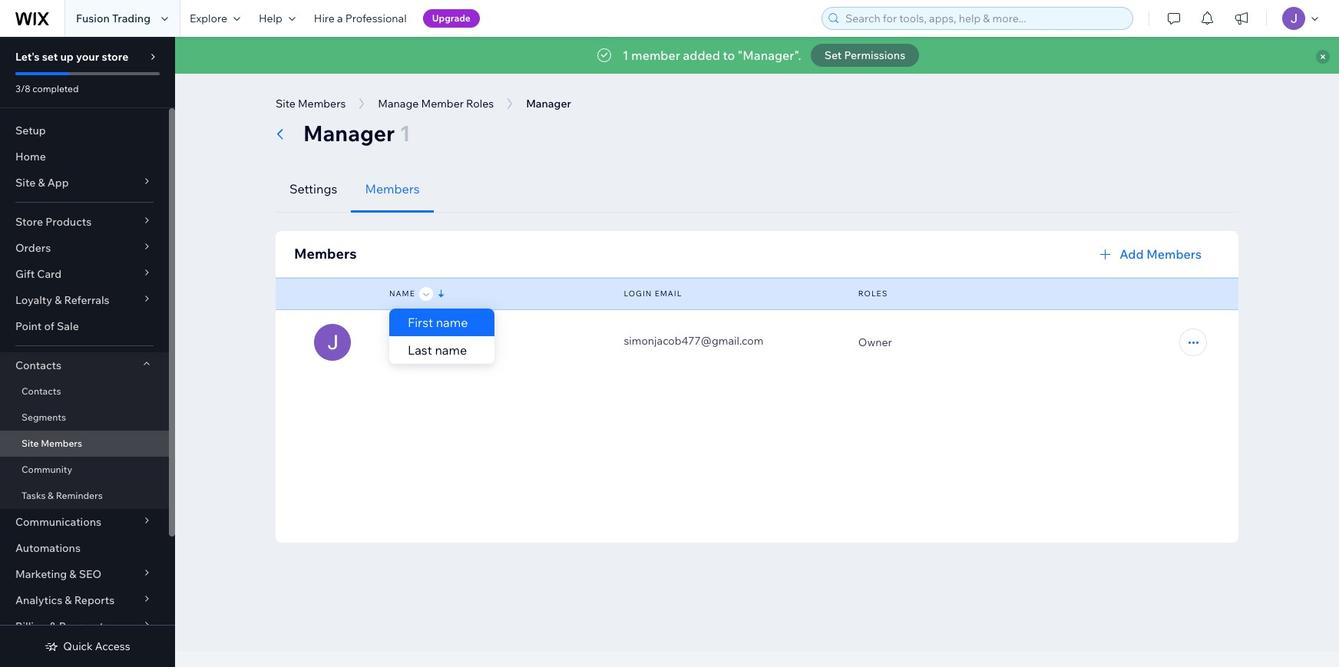 Task type: describe. For each thing, give the bounding box(es) containing it.
access
[[95, 640, 130, 654]]

sale
[[57, 320, 79, 333]]

explore
[[190, 12, 227, 25]]

last
[[408, 343, 432, 358]]

manage member roles button
[[371, 92, 502, 115]]

tasks & reminders
[[22, 490, 103, 502]]

members down 'settings' button
[[294, 245, 357, 263]]

segments link
[[0, 405, 169, 431]]

billing
[[15, 620, 47, 634]]

1 vertical spatial roles
[[859, 289, 888, 299]]

member
[[632, 48, 681, 63]]

jacob simon image
[[314, 324, 351, 361]]

store products button
[[0, 209, 169, 235]]

add members
[[1120, 247, 1202, 262]]

community link
[[0, 457, 169, 483]]

site for site & app dropdown button
[[15, 176, 36, 190]]

setup
[[15, 124, 46, 138]]

products
[[45, 215, 92, 229]]

marketing
[[15, 568, 67, 582]]

up
[[60, 50, 74, 64]]

marketing & seo button
[[0, 562, 169, 588]]

name
[[390, 289, 415, 299]]

permissions
[[845, 48, 906, 62]]

payments
[[59, 620, 109, 634]]

site for the site members link at the left bottom of the page
[[22, 438, 39, 449]]

contacts for contacts link
[[22, 386, 61, 397]]

members right add
[[1147, 247, 1202, 262]]

card
[[37, 267, 62, 281]]

simonjacob477@gmail.com
[[624, 334, 764, 348]]

sidebar element
[[0, 37, 175, 668]]

members button
[[351, 166, 434, 213]]

completed
[[32, 83, 79, 95]]

store
[[15, 215, 43, 229]]

& for loyalty
[[55, 294, 62, 307]]

login
[[624, 289, 653, 299]]

professional
[[346, 12, 407, 25]]

site for site members "button"
[[276, 97, 296, 111]]

tasks & reminders link
[[0, 483, 169, 509]]

site & app button
[[0, 170, 169, 196]]

simon
[[423, 334, 456, 348]]

home
[[15, 150, 46, 164]]

settings button
[[276, 166, 351, 213]]

first name
[[408, 315, 468, 330]]

contacts button
[[0, 353, 169, 379]]

site members for site members "button"
[[276, 97, 346, 111]]

hire a professional link
[[305, 0, 416, 37]]

last name
[[408, 343, 467, 358]]

Search for tools, apps, help & more... field
[[841, 8, 1129, 29]]

tasks
[[22, 490, 46, 502]]

0 horizontal spatial 1
[[400, 120, 411, 147]]

email
[[655, 289, 683, 299]]

1 member added to "manager". alert
[[175, 37, 1340, 74]]

members inside "button"
[[298, 97, 346, 111]]

marketing & seo
[[15, 568, 102, 582]]

upgrade
[[432, 12, 471, 24]]

list box containing first name
[[390, 309, 495, 364]]

manage member roles
[[378, 97, 494, 111]]

set
[[825, 48, 842, 62]]

loyalty & referrals
[[15, 294, 110, 307]]

gift
[[15, 267, 35, 281]]

help button
[[250, 0, 305, 37]]

add
[[1120, 247, 1145, 262]]

added
[[683, 48, 721, 63]]

quick
[[63, 640, 93, 654]]

owner
[[859, 336, 893, 350]]

analytics & reports button
[[0, 588, 169, 614]]

jacob
[[390, 334, 421, 348]]



Task type: locate. For each thing, give the bounding box(es) containing it.
settings
[[290, 181, 338, 197]]

gift card button
[[0, 261, 169, 287]]

& inside dropdown button
[[65, 594, 72, 608]]

point
[[15, 320, 42, 333]]

your
[[76, 50, 99, 64]]

3/8 completed
[[15, 83, 79, 95]]

point of sale
[[15, 320, 79, 333]]

members up manager
[[298, 97, 346, 111]]

& left reports
[[65, 594, 72, 608]]

1
[[623, 48, 629, 63], [400, 120, 411, 147]]

name
[[436, 315, 468, 330], [435, 343, 467, 358]]

contacts up segments at the bottom left
[[22, 386, 61, 397]]

2 vertical spatial site
[[22, 438, 39, 449]]

orders
[[15, 241, 51, 255]]

name up simon
[[436, 315, 468, 330]]

hire a professional
[[314, 12, 407, 25]]

& inside popup button
[[55, 294, 62, 307]]

communications
[[15, 516, 101, 529]]

home link
[[0, 144, 169, 170]]

billing & payments
[[15, 620, 109, 634]]

members
[[298, 97, 346, 111], [365, 181, 420, 197], [294, 245, 357, 263], [1147, 247, 1202, 262], [41, 438, 82, 449]]

1 horizontal spatial site members
[[276, 97, 346, 111]]

store
[[102, 50, 129, 64]]

communications button
[[0, 509, 169, 536]]

3/8
[[15, 83, 30, 95]]

analytics & reports
[[15, 594, 115, 608]]

& for marketing
[[69, 568, 76, 582]]

1 vertical spatial 1
[[400, 120, 411, 147]]

site members button
[[268, 92, 354, 115]]

& right billing
[[49, 620, 56, 634]]

1 inside alert
[[623, 48, 629, 63]]

gift card
[[15, 267, 62, 281]]

manage
[[378, 97, 419, 111]]

"manager".
[[738, 48, 802, 63]]

& left 'app'
[[38, 176, 45, 190]]

a
[[337, 12, 343, 25]]

site members inside sidebar element
[[22, 438, 82, 449]]

1 member added to "manager".
[[623, 48, 802, 63]]

roles inside button
[[466, 97, 494, 111]]

site inside dropdown button
[[15, 176, 36, 190]]

0 vertical spatial site
[[276, 97, 296, 111]]

referrals
[[64, 294, 110, 307]]

let's
[[15, 50, 40, 64]]

setup link
[[0, 118, 169, 144]]

name for first name
[[436, 315, 468, 330]]

list box
[[390, 309, 495, 364]]

0 horizontal spatial site members
[[22, 438, 82, 449]]

& for billing
[[49, 620, 56, 634]]

member
[[421, 97, 464, 111]]

site inside "button"
[[276, 97, 296, 111]]

set
[[42, 50, 58, 64]]

site members for the site members link at the left bottom of the page
[[22, 438, 82, 449]]

set permissions button
[[811, 44, 920, 67]]

0 horizontal spatial roles
[[466, 97, 494, 111]]

add members button
[[1088, 240, 1221, 268]]

& left "seo"
[[69, 568, 76, 582]]

quick access
[[63, 640, 130, 654]]

site members link
[[0, 431, 169, 457]]

& inside popup button
[[69, 568, 76, 582]]

0 vertical spatial name
[[436, 315, 468, 330]]

&
[[38, 176, 45, 190], [55, 294, 62, 307], [48, 490, 54, 502], [69, 568, 76, 582], [65, 594, 72, 608], [49, 620, 56, 634]]

site members up manager
[[276, 97, 346, 111]]

jacob simon
[[390, 334, 456, 348]]

contacts down point of sale
[[15, 359, 61, 373]]

contacts for "contacts" dropdown button
[[15, 359, 61, 373]]

1 vertical spatial contacts
[[22, 386, 61, 397]]

site members
[[276, 97, 346, 111], [22, 438, 82, 449]]

0 vertical spatial 1
[[623, 48, 629, 63]]

loyalty & referrals button
[[0, 287, 169, 313]]

manager 1
[[303, 120, 411, 147]]

members up "community"
[[41, 438, 82, 449]]

0 vertical spatial roles
[[466, 97, 494, 111]]

first name option
[[390, 309, 495, 337]]

app
[[47, 176, 69, 190]]

1 horizontal spatial 1
[[623, 48, 629, 63]]

fusion
[[76, 12, 110, 25]]

tab list containing settings
[[276, 166, 1239, 213]]

automations link
[[0, 536, 169, 562]]

to
[[723, 48, 735, 63]]

loyalty
[[15, 294, 52, 307]]

site & app
[[15, 176, 69, 190]]

community
[[22, 464, 72, 476]]

& for site
[[38, 176, 45, 190]]

members inside sidebar element
[[41, 438, 82, 449]]

name for last name
[[435, 343, 467, 358]]

reminders
[[56, 490, 103, 502]]

0 vertical spatial site members
[[276, 97, 346, 111]]

analytics
[[15, 594, 62, 608]]

roles up owner
[[859, 289, 888, 299]]

members down manager 1
[[365, 181, 420, 197]]

point of sale link
[[0, 313, 169, 340]]

of
[[44, 320, 54, 333]]

& right tasks
[[48, 490, 54, 502]]

segments
[[22, 412, 66, 423]]

name inside first name "option"
[[436, 315, 468, 330]]

site
[[276, 97, 296, 111], [15, 176, 36, 190], [22, 438, 39, 449]]

roles
[[466, 97, 494, 111], [859, 289, 888, 299]]

& for tasks
[[48, 490, 54, 502]]

hire
[[314, 12, 335, 25]]

tab list
[[276, 166, 1239, 213]]

1 horizontal spatial roles
[[859, 289, 888, 299]]

billing & payments button
[[0, 614, 169, 640]]

1 vertical spatial site
[[15, 176, 36, 190]]

fusion trading
[[76, 12, 151, 25]]

1 down manage
[[400, 120, 411, 147]]

site members inside site members "button"
[[276, 97, 346, 111]]

1 vertical spatial name
[[435, 343, 467, 358]]

upgrade button
[[423, 9, 480, 28]]

1 vertical spatial site members
[[22, 438, 82, 449]]

seo
[[79, 568, 102, 582]]

set permissions
[[825, 48, 906, 62]]

quick access button
[[45, 640, 130, 654]]

reports
[[74, 594, 115, 608]]

roles right "member"
[[466, 97, 494, 111]]

let's set up your store
[[15, 50, 129, 64]]

site members up "community"
[[22, 438, 82, 449]]

manager
[[303, 120, 395, 147]]

automations
[[15, 542, 81, 555]]

contacts inside dropdown button
[[15, 359, 61, 373]]

store products
[[15, 215, 92, 229]]

0 vertical spatial contacts
[[15, 359, 61, 373]]

orders button
[[0, 235, 169, 261]]

first
[[408, 315, 433, 330]]

trading
[[112, 12, 151, 25]]

& for analytics
[[65, 594, 72, 608]]

& right loyalty
[[55, 294, 62, 307]]

1 left member
[[623, 48, 629, 63]]

name down first name "option"
[[435, 343, 467, 358]]



Task type: vqa. For each thing, say whether or not it's contained in the screenshot.
Fusion Trading
yes



